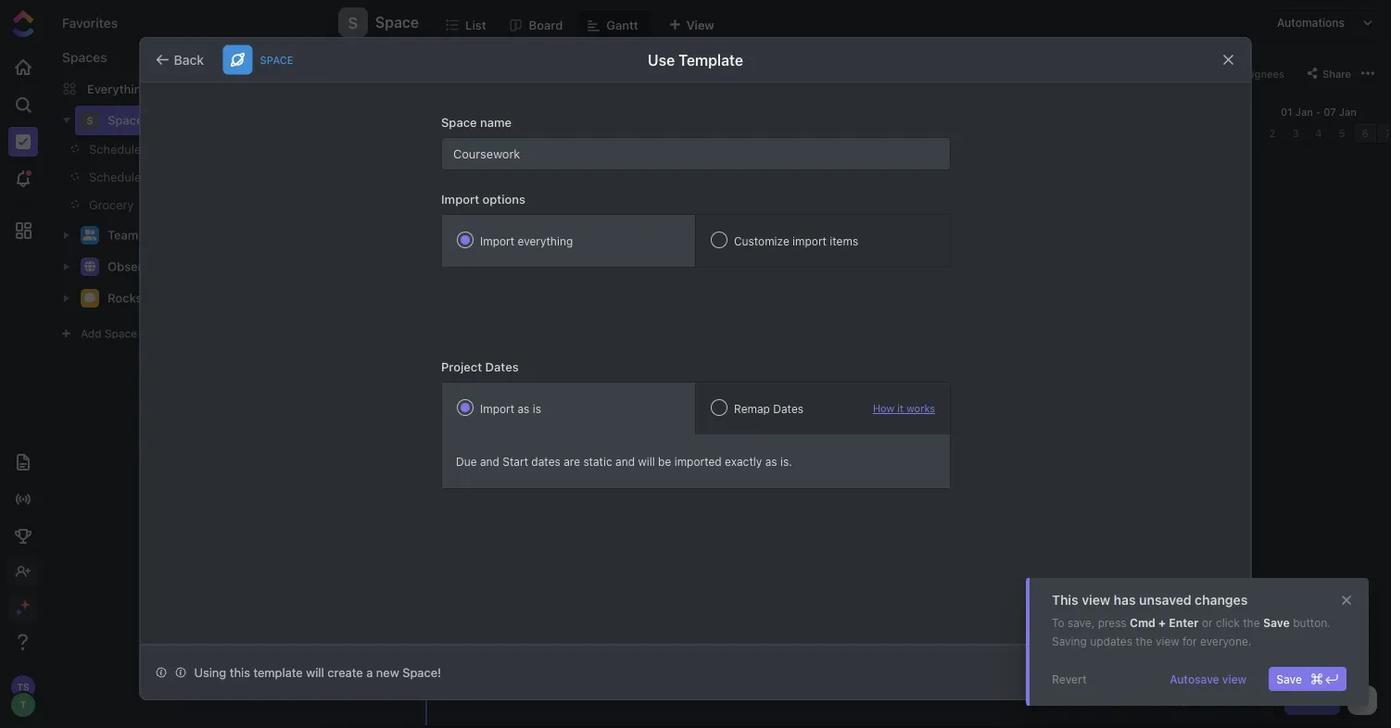 Task type: vqa. For each thing, say whether or not it's contained in the screenshot.
'SIDEBAR' navigation
no



Task type: locate. For each thing, give the bounding box(es) containing it.
5 down 01 jan - 07 jan
[[1339, 127, 1346, 140]]

me button
[[1170, 60, 1212, 86]]

schedule daily link up grocery link
[[71, 135, 282, 163]]

remap
[[734, 402, 770, 415]]

save button
[[1269, 667, 1347, 692]]

1 vertical spatial schedule daily
[[89, 170, 172, 184]]

27 for 27
[[433, 127, 446, 140]]

1 schedule daily from the top
[[89, 142, 172, 156]]

import for import as is
[[480, 402, 514, 415]]

1 vertical spatial daily
[[145, 170, 172, 184]]

1 horizontal spatial 25 element
[[1076, 123, 1099, 144]]

2 horizontal spatial view
[[1223, 673, 1247, 686]]

template
[[679, 51, 744, 69], [1169, 665, 1225, 680]]

24 element right 22 element
[[1053, 123, 1076, 144]]

use up 04 dec - 10 dec element at the top
[[648, 51, 675, 69]]

2 3 from the left
[[1293, 127, 1299, 140]]

view
[[1082, 593, 1111, 608], [1156, 635, 1180, 648], [1223, 673, 1247, 686]]

1 horizontal spatial 1
[[1247, 127, 1252, 140]]

space left list
[[375, 13, 419, 31]]

27 element up today
[[428, 123, 451, 144]]

- left 03
[[506, 106, 511, 118]]

import down options
[[480, 235, 514, 248]]

are
[[563, 455, 580, 468]]

1 - from the left
[[506, 106, 511, 118]]

tree grid
[[324, 102, 351, 726]]

save down the button.
[[1277, 673, 1302, 686]]

0 horizontal spatial and
[[480, 455, 499, 468]]

30 element
[[498, 123, 521, 144], [1192, 123, 1215, 144]]

1 horizontal spatial 4
[[1316, 127, 1323, 140]]

1 daily from the top
[[145, 142, 172, 156]]

26 element left 28
[[405, 123, 428, 144]]

space down grocery link
[[142, 228, 177, 242]]

24 element down "20 nov - 26 nov" element
[[359, 123, 382, 144]]

- for 07
[[1316, 106, 1321, 118]]

1 horizontal spatial 23 element
[[1030, 123, 1053, 144]]

17
[[897, 127, 907, 140]]

row
[[324, 102, 351, 144]]

use inside button
[[1141, 665, 1165, 680]]

due and start dates are static and will be imported exactly as is.
[[456, 455, 792, 468]]

1 1 from the left
[[530, 127, 535, 140]]

30 element down 25 dec - 31 dec element
[[1192, 123, 1215, 144]]

1 vertical spatial template
[[1169, 665, 1225, 680]]

26 element
[[405, 123, 428, 144], [1099, 123, 1123, 144]]

1 horizontal spatial as
[[765, 455, 777, 468]]

dec
[[530, 106, 549, 118]]

this
[[1052, 593, 1079, 608]]

27 element down 25 dec - 31 dec element
[[1123, 123, 1146, 144]]

1 vertical spatial 27
[[433, 127, 446, 140]]

1 horizontal spatial view
[[1156, 635, 1180, 648]]

import left is
[[480, 402, 514, 415]]

1 horizontal spatial 27 element
[[1123, 123, 1146, 144]]

use left autosave
[[1141, 665, 1165, 680]]

new
[[376, 666, 399, 680]]

1 horizontal spatial 28 element
[[1146, 123, 1169, 144]]

use template down for
[[1141, 665, 1225, 680]]

view for this
[[1082, 593, 1111, 608]]

27 element
[[428, 123, 451, 144], [1123, 123, 1146, 144]]

and right static at the bottom of the page
[[615, 455, 635, 468]]

30 element down 27 nov - 03 dec element
[[498, 123, 521, 144]]

template inside use template button
[[1169, 665, 1225, 680]]

4
[[598, 127, 605, 140], [1316, 127, 1323, 140]]

start
[[502, 455, 528, 468]]

jan
[[1296, 106, 1313, 118], [1339, 106, 1357, 118]]

28 element down 25 dec - 31 dec element
[[1146, 123, 1169, 144]]

1 30 element from the left
[[498, 123, 521, 144]]

2 26 element from the left
[[1099, 123, 1123, 144]]

0 vertical spatial dates
[[485, 360, 518, 374]]

save
[[1263, 616, 1290, 629], [1277, 673, 1302, 686]]

and
[[480, 455, 499, 468], [615, 455, 635, 468]]

is
[[532, 402, 541, 415]]

30
[[502, 127, 516, 140]]

use template up 04 dec - 10 dec element at the top
[[648, 51, 744, 69]]

24 element
[[359, 123, 382, 144], [1053, 123, 1076, 144]]

exactly
[[725, 455, 762, 468]]

1 down dec
[[530, 127, 535, 140]]

0 horizontal spatial view
[[1082, 593, 1111, 608]]

favorites
[[62, 15, 118, 31]]

0 horizontal spatial the
[[821, 47, 837, 59]]

1 horizontal spatial jan
[[1339, 106, 1357, 118]]

2 6 from the left
[[1362, 127, 1369, 140]]

name
[[480, 115, 511, 129]]

0 horizontal spatial 1
[[530, 127, 535, 140]]

2 right 30
[[552, 127, 558, 140]]

14
[[827, 127, 838, 140]]

1 horizontal spatial 26 element
[[1099, 123, 1123, 144]]

team space
[[108, 228, 177, 242]]

1 horizontal spatial 24 element
[[1053, 123, 1076, 144]]

6 left 7
[[645, 127, 651, 140]]

2 horizontal spatial the
[[1243, 616, 1260, 629]]

layout.
[[840, 47, 873, 59]]

1 horizontal spatial 6
[[1362, 127, 1369, 140]]

3 right 30
[[575, 127, 582, 140]]

jan right 01
[[1296, 106, 1313, 118]]

1 horizontal spatial use
[[1141, 665, 1165, 680]]

27 left nov
[[469, 106, 481, 118]]

0 vertical spatial will
[[638, 455, 655, 468]]

25 element
[[382, 123, 405, 144], [1076, 123, 1099, 144]]

1 horizontal spatial use template
[[1141, 665, 1225, 680]]

space button
[[368, 2, 419, 43]]

2 - from the left
[[1316, 106, 1321, 118]]

28 element left '29'
[[451, 123, 475, 144]]

1 vertical spatial schedule
[[89, 170, 141, 184]]

1 2 from the left
[[552, 127, 558, 140]]

22 element
[[1007, 123, 1030, 144]]

25 element down "20 nov - 26 nov" element
[[382, 123, 405, 144]]

12
[[780, 127, 792, 140]]

as left is.
[[765, 455, 777, 468]]

1 horizontal spatial 29 element
[[1169, 123, 1192, 144]]

11 dec - 17 dec element
[[752, 102, 914, 122]]

board link
[[529, 9, 570, 44]]

jan right 07
[[1339, 106, 1357, 118]]

0 horizontal spatial 4
[[598, 127, 605, 140]]

updates
[[1090, 635, 1133, 648]]

0 vertical spatial view
[[1082, 593, 1111, 608]]

1 and from the left
[[480, 455, 499, 468]]

0 horizontal spatial as
[[517, 402, 529, 415]]

0 horizontal spatial 3
[[575, 127, 582, 140]]

1 right 31 element
[[1247, 127, 1252, 140]]

2 schedule daily from the top
[[89, 170, 172, 184]]

0 horizontal spatial 29 element
[[475, 123, 498, 144]]

1 vertical spatial will
[[306, 666, 324, 680]]

03
[[514, 106, 527, 118]]

2 vertical spatial the
[[1136, 635, 1153, 648]]

the right click
[[1243, 616, 1260, 629]]

and right due
[[480, 455, 499, 468]]

will left create
[[306, 666, 324, 680]]

daily down space link
[[145, 142, 172, 156]]

user group image
[[83, 229, 97, 240]]

01 jan - 07 jan
[[1281, 106, 1357, 118]]

0 vertical spatial 27
[[469, 106, 481, 118]]

0 horizontal spatial template
[[679, 51, 744, 69]]

0 vertical spatial use
[[648, 51, 675, 69]]

save left the button.
[[1263, 616, 1290, 629]]

grocery link
[[71, 191, 282, 219]]

0 horizontal spatial 26 element
[[405, 123, 428, 144]]

using
[[194, 666, 226, 680]]

0 vertical spatial save
[[1263, 616, 1290, 629]]

25 dec - 31 dec element
[[1076, 102, 1238, 122]]

2 2 from the left
[[1270, 127, 1276, 140]]

comment image
[[84, 292, 95, 303]]

0 vertical spatial schedule daily
[[89, 142, 172, 156]]

1 vertical spatial use
[[1141, 665, 1165, 680]]

27 up today
[[433, 127, 446, 140]]

how
[[873, 403, 894, 415]]

29 element down nov
[[475, 123, 498, 144]]

11
[[758, 127, 768, 140]]

1 vertical spatial as
[[765, 455, 777, 468]]

works
[[906, 403, 935, 415]]

space up "20 nov - 26 nov" element
[[260, 54, 293, 66]]

0 horizontal spatial -
[[506, 106, 511, 118]]

schedule daily link
[[71, 135, 282, 163], [71, 163, 282, 191]]

4 left 7
[[598, 127, 605, 140]]

1 horizontal spatial and
[[615, 455, 635, 468]]

4 down 01 jan - 07 jan
[[1316, 127, 1323, 140]]

23 element
[[336, 123, 359, 144], [1030, 123, 1053, 144]]

1 horizontal spatial 30 element
[[1192, 123, 1215, 144]]

save,
[[1068, 616, 1095, 629]]

daily
[[145, 142, 172, 156], [145, 170, 172, 184]]

template left you
[[679, 51, 744, 69]]

use template
[[648, 51, 744, 69], [1141, 665, 1225, 680]]

1 horizontal spatial 5
[[1339, 127, 1346, 140]]

2 5 from the left
[[1339, 127, 1346, 140]]

- left 07
[[1316, 106, 1321, 118]]

27
[[469, 106, 481, 118], [433, 127, 446, 140]]

1 27 element from the left
[[428, 123, 451, 144]]

save inside save button
[[1277, 673, 1302, 686]]

0 vertical spatial template
[[679, 51, 744, 69]]

0 vertical spatial import
[[441, 192, 479, 206]]

29 element down 25 dec - 31 dec element
[[1169, 123, 1192, 144]]

dates right "project"
[[485, 360, 518, 374]]

0 horizontal spatial 5
[[622, 127, 628, 140]]

+
[[1159, 616, 1166, 629]]

view for autosave
[[1223, 673, 1247, 686]]

import
[[441, 192, 479, 206], [480, 235, 514, 248], [480, 402, 514, 415]]

01 jan - 07 jan element
[[1238, 102, 1391, 122]]

saving
[[1052, 635, 1087, 648]]

0 horizontal spatial dates
[[485, 360, 518, 374]]

1
[[530, 127, 535, 140], [1247, 127, 1252, 140]]

1 horizontal spatial 3
[[1293, 127, 1299, 140]]

space right add
[[105, 327, 137, 340]]

1 horizontal spatial dates
[[773, 402, 803, 415]]

3 down 01
[[1293, 127, 1299, 140]]

23 element right 21 element
[[1030, 123, 1053, 144]]

0 vertical spatial the
[[821, 47, 837, 59]]

1 horizontal spatial -
[[1316, 106, 1321, 118]]

1 vertical spatial save
[[1277, 673, 1302, 686]]

0 horizontal spatial jan
[[1296, 106, 1313, 118]]

view inside button
[[1223, 673, 1247, 686]]

10 element
[[729, 123, 752, 144]]

0 horizontal spatial 27 element
[[428, 123, 451, 144]]

27 for 27 nov - 03 dec
[[469, 106, 481, 118]]

1 vertical spatial import
[[480, 235, 514, 248]]

import everything
[[480, 235, 573, 248]]

project dates
[[441, 360, 518, 374]]

1 horizontal spatial template
[[1169, 665, 1225, 680]]

dates right remap
[[773, 402, 803, 415]]

28
[[456, 127, 469, 140]]

import left options
[[441, 192, 479, 206]]

2 vertical spatial view
[[1223, 673, 1247, 686]]

1 horizontal spatial 2
[[1270, 127, 1276, 140]]

6 left the '7' element
[[1362, 127, 1369, 140]]

1 29 element from the left
[[475, 123, 498, 144]]

the
[[821, 47, 837, 59], [1243, 616, 1260, 629], [1136, 635, 1153, 648]]

1 horizontal spatial will
[[638, 455, 655, 468]]

0 horizontal spatial 25 element
[[382, 123, 405, 144]]

26 element down 25 dec - 31 dec element
[[1099, 123, 1123, 144]]

template
[[254, 666, 303, 680]]

0 horizontal spatial 27
[[433, 127, 446, 140]]

schedule daily
[[89, 142, 172, 156], [89, 170, 172, 184]]

cancel
[[1070, 665, 1112, 680]]

Class Assignments text field
[[441, 137, 951, 171]]

0 vertical spatial daily
[[145, 142, 172, 156]]

0 vertical spatial schedule
[[89, 142, 141, 156]]

back button
[[148, 45, 215, 75]]

0 horizontal spatial 23 element
[[336, 123, 359, 144]]

the down cmd
[[1136, 635, 1153, 648]]

12 element
[[775, 123, 798, 144]]

observatory link
[[108, 252, 300, 282]]

23 element down "20 nov - 26 nov" element
[[336, 123, 359, 144]]

1 6 from the left
[[645, 127, 651, 140]]

template down for
[[1169, 665, 1225, 680]]

enter
[[1169, 616, 1199, 629]]

2 23 element from the left
[[1030, 123, 1053, 144]]

space inside button
[[375, 13, 419, 31]]

1 horizontal spatial the
[[1136, 635, 1153, 648]]

globe image
[[84, 261, 95, 272]]

1 5 from the left
[[622, 127, 628, 140]]

will left "be"
[[638, 455, 655, 468]]

everything link
[[47, 74, 324, 104]]

0 horizontal spatial 24 element
[[359, 123, 382, 144]]

view down +
[[1156, 635, 1180, 648]]

1 vertical spatial dates
[[773, 402, 803, 415]]

0 horizontal spatial 6
[[645, 127, 651, 140]]

revert button
[[1045, 667, 1094, 692]]

the left layout.
[[821, 47, 837, 59]]

1 4 from the left
[[598, 127, 605, 140]]

29 element
[[475, 123, 498, 144], [1169, 123, 1192, 144]]

it
[[897, 403, 903, 415]]

list
[[465, 18, 486, 32]]

view up save,
[[1082, 593, 1111, 608]]

import
[[792, 235, 826, 248]]

2 vertical spatial import
[[480, 402, 514, 415]]

28 element
[[451, 123, 475, 144], [1146, 123, 1169, 144]]

!
[[438, 666, 441, 680]]

daily up grocery link
[[145, 170, 172, 184]]

5 left 7
[[622, 127, 628, 140]]

as left is
[[517, 402, 529, 415]]

19 element
[[937, 123, 960, 144]]

dates
[[485, 360, 518, 374], [773, 402, 803, 415]]

25 element right 22 element
[[1076, 123, 1099, 144]]

view down everyone.
[[1223, 673, 1247, 686]]

0 horizontal spatial use template
[[648, 51, 744, 69]]

19
[[942, 127, 954, 140]]

16
[[873, 127, 885, 140]]

dates
[[531, 455, 560, 468]]

how it works link
[[873, 403, 935, 415]]

schedule daily link down space link
[[71, 163, 282, 191]]

0 horizontal spatial 28 element
[[451, 123, 475, 144]]

2 right 31 element
[[1270, 127, 1276, 140]]

row group
[[324, 144, 351, 726]]

1 28 element from the left
[[451, 123, 475, 144]]

0 vertical spatial as
[[517, 402, 529, 415]]

0 horizontal spatial 2
[[552, 127, 558, 140]]

0 vertical spatial use template
[[648, 51, 744, 69]]

0 horizontal spatial 30 element
[[498, 123, 521, 144]]

1 horizontal spatial 27
[[469, 106, 481, 118]]

add space
[[81, 327, 137, 340]]

changed
[[775, 47, 818, 59]]

revert
[[1052, 673, 1087, 686]]

1 vertical spatial use template
[[1141, 665, 1225, 680]]

3
[[575, 127, 582, 140], [1293, 127, 1299, 140]]

space
[[375, 13, 419, 31], [260, 54, 293, 66], [108, 113, 143, 127], [441, 115, 477, 129], [142, 228, 177, 242], [105, 327, 137, 340], [403, 666, 438, 680]]



Task type: describe. For each thing, give the bounding box(es) containing it.
2 28 element from the left
[[1146, 123, 1169, 144]]

a
[[366, 666, 373, 680]]

cmd
[[1130, 616, 1156, 629]]

18 dec - 24 dec element
[[914, 102, 1076, 122]]

favorites button
[[62, 15, 118, 31]]

click
[[1216, 616, 1240, 629]]

use template inside button
[[1141, 665, 1225, 680]]

Search tasks... text field
[[381, 60, 576, 86]]

board
[[529, 18, 563, 32]]

gantt link
[[607, 10, 646, 44]]

or
[[1202, 616, 1213, 629]]

16 element
[[868, 123, 891, 144]]

assignees button
[[1212, 60, 1292, 86]]

how it works
[[873, 403, 935, 415]]

dates for remap dates
[[773, 402, 803, 415]]

1 24 element from the left
[[359, 123, 382, 144]]

13 element
[[798, 123, 821, 144]]

04 dec - 10 dec element
[[591, 102, 752, 122]]

assignees
[[1234, 68, 1285, 80]]

2 30 element from the left
[[1192, 123, 1215, 144]]

10
[[734, 127, 746, 140]]

1 schedule from the top
[[89, 142, 141, 156]]

1 jan from the left
[[1296, 106, 1313, 118]]

imported
[[674, 455, 721, 468]]

import options
[[441, 192, 525, 206]]

import for import everything
[[480, 235, 514, 248]]

space link
[[108, 106, 300, 135]]

team
[[108, 228, 138, 242]]

spaces link
[[47, 50, 107, 65]]

space right new
[[403, 666, 438, 680]]

18 element
[[914, 123, 937, 144]]

2 29 element from the left
[[1169, 123, 1192, 144]]

2 4 from the left
[[1316, 127, 1323, 140]]

unsaved
[[1139, 593, 1192, 608]]

using this template will create a new space !
[[194, 666, 441, 680]]

team space link
[[108, 221, 300, 250]]

task
[[1308, 694, 1333, 707]]

dates for project dates
[[485, 360, 518, 374]]

has
[[1114, 593, 1136, 608]]

you
[[754, 47, 772, 59]]

7
[[668, 127, 674, 140]]

space name
[[441, 115, 511, 129]]

today
[[430, 147, 457, 158]]

1 25 element from the left
[[382, 123, 405, 144]]

items
[[830, 235, 858, 248]]

everything
[[517, 235, 573, 248]]

everyone.
[[1201, 635, 1252, 648]]

autosave view
[[1170, 673, 1247, 686]]

schedule daily for first schedule daily link from the top
[[89, 142, 172, 156]]

18
[[919, 127, 931, 140]]

rockstar link
[[108, 284, 300, 313]]

automations button
[[1268, 8, 1354, 36]]

due
[[456, 455, 477, 468]]

1 3 from the left
[[575, 127, 582, 140]]

everything
[[87, 82, 149, 96]]

1 vertical spatial view
[[1156, 635, 1180, 648]]

add
[[81, 327, 101, 340]]

13
[[803, 127, 815, 140]]

project
[[441, 360, 482, 374]]

use template button
[[1130, 658, 1236, 688]]

20 element
[[960, 123, 984, 144]]

15
[[850, 127, 861, 140]]

0 horizontal spatial will
[[306, 666, 324, 680]]

2 and from the left
[[615, 455, 635, 468]]

this view has unsaved changes to save, press cmd + enter or click the save button. saving updates the view for everyone.
[[1052, 593, 1331, 648]]

29
[[479, 127, 492, 140]]

0 horizontal spatial use
[[648, 51, 675, 69]]

static
[[583, 455, 612, 468]]

you changed the layout.
[[754, 47, 873, 59]]

8
[[690, 127, 697, 140]]

save inside this view has unsaved changes to save, press cmd + enter or click the save button. saving updates the view for everyone.
[[1263, 616, 1290, 629]]

2 27 element from the left
[[1123, 123, 1146, 144]]

1 23 element from the left
[[336, 123, 359, 144]]

space left '29'
[[441, 115, 477, 129]]

- for 03
[[506, 106, 511, 118]]

nov
[[484, 106, 503, 118]]

21 element
[[984, 123, 1007, 144]]

30 element containing 30
[[498, 123, 521, 144]]

1 schedule daily link from the top
[[71, 135, 282, 163]]

7 element
[[1378, 123, 1391, 144]]

cancel button
[[1058, 658, 1123, 688]]

grocery
[[89, 198, 134, 212]]

27 nov - 03 dec element
[[428, 102, 591, 122]]

2 schedule from the top
[[89, 170, 141, 184]]

29 element containing 29
[[475, 123, 498, 144]]

1 vertical spatial the
[[1243, 616, 1260, 629]]

9
[[713, 127, 720, 140]]

is.
[[780, 455, 792, 468]]

31 element
[[1215, 123, 1238, 144]]

17 element
[[891, 123, 914, 144]]

20 nov - 26 nov element
[[266, 102, 428, 122]]

gantt
[[607, 18, 638, 32]]

import as is
[[480, 402, 541, 415]]

back
[[174, 52, 204, 67]]

press
[[1098, 616, 1127, 629]]

customize
[[734, 235, 789, 248]]

spaces
[[62, 50, 107, 65]]

14 element
[[821, 123, 845, 144]]

this
[[230, 666, 250, 680]]

15 element
[[845, 123, 868, 144]]

rockstar
[[108, 291, 158, 305]]

2 jan from the left
[[1339, 106, 1357, 118]]

import for import options
[[441, 192, 479, 206]]

28 element containing 28
[[451, 123, 475, 144]]

me
[[1189, 68, 1204, 80]]

automations
[[1277, 16, 1345, 29]]

schedule daily for first schedule daily link from the bottom of the page
[[89, 170, 172, 184]]

options
[[482, 192, 525, 206]]

11 element
[[752, 123, 775, 144]]

changes
[[1195, 593, 1248, 608]]

2 schedule daily link from the top
[[71, 163, 282, 191]]

27 element containing 27
[[428, 123, 451, 144]]

remap dates
[[734, 402, 803, 415]]

2 1 from the left
[[1247, 127, 1252, 140]]

2 25 element from the left
[[1076, 123, 1099, 144]]

2 daily from the top
[[145, 170, 172, 184]]

customize import items
[[734, 235, 858, 248]]

space down the everything
[[108, 113, 143, 127]]

share button
[[1300, 60, 1352, 86]]

to
[[1052, 616, 1065, 629]]

1 26 element from the left
[[405, 123, 428, 144]]

2 24 element from the left
[[1053, 123, 1076, 144]]



